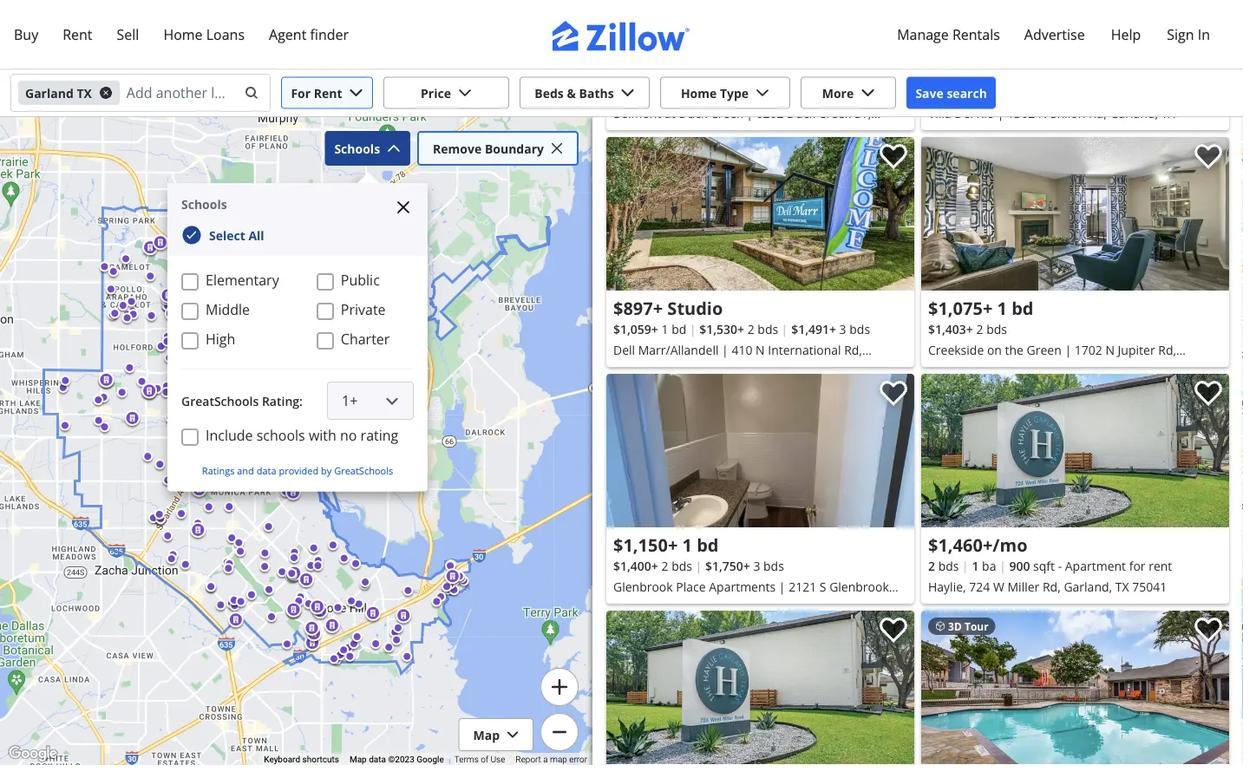 Task type: vqa. For each thing, say whether or not it's contained in the screenshot.


Task type: describe. For each thing, give the bounding box(es) containing it.
haylie, 724 w miller rd, garland, tx 75041 link
[[929, 576, 1223, 597]]

tx inside filters element
[[77, 85, 92, 101]]

3d tour
[[946, 619, 989, 634]]

plus image
[[551, 678, 569, 697]]

manage
[[898, 25, 949, 43]]

finder
[[310, 25, 349, 43]]

-
[[1059, 558, 1062, 574]]

dell
[[614, 342, 635, 358]]

high
[[206, 330, 235, 348]]

rating
[[361, 426, 399, 445]]

$1,491+ 3 bds
[[792, 321, 871, 337]]

save
[[916, 85, 944, 101]]

6202
[[756, 105, 784, 121]]

bds for $1,400+ 2 bds
[[672, 558, 693, 574]]

Elementary checkbox
[[181, 273, 199, 291]]

close image inside dialog
[[397, 200, 411, 214]]

belmont at duck creek | 6202 duck creek dr, garland, tx link
[[614, 102, 908, 142]]

home loans link
[[151, 14, 257, 55]]

minus image
[[551, 723, 569, 742]]

buy
[[14, 25, 38, 43]]

1 vertical spatial haylie, 724 w miller rd, garland, tx 75041 image
[[607, 611, 915, 765]]

select
[[209, 227, 245, 243]]

of
[[481, 755, 489, 765]]

for
[[1130, 558, 1146, 574]]

724
[[970, 578, 991, 595]]

garland, down apartment
[[1064, 578, 1113, 595]]

del
[[955, 105, 974, 121]]

tx inside belmont at duck creek | 6202 duck creek dr, garland, tx
[[665, 125, 679, 142]]

main navigation
[[0, 0, 1244, 69]]

2121
[[789, 578, 817, 595]]

$1,400+
[[614, 558, 659, 574]]

help link
[[1099, 14, 1154, 55]]

jupiter
[[1118, 342, 1156, 358]]

beds & baths button
[[520, 77, 650, 109]]

900 sqft
[[1010, 558, 1055, 574]]

Private checkbox
[[317, 303, 334, 320]]

2 up "410"
[[748, 321, 755, 337]]

tx inside the dell marr/allandell | 410 n international rd, garland, tx
[[665, 362, 679, 379]]

remove boundary
[[433, 140, 544, 157]]

0 vertical spatial haylie, 724 w miller rd, garland, tx 75041 image
[[922, 374, 1230, 528]]

home type button
[[660, 77, 791, 109]]

Search text field
[[127, 79, 233, 107]]

schools button
[[325, 131, 411, 166]]

chevron down image for more
[[861, 86, 875, 100]]

barrett apartment homes image
[[922, 611, 1230, 765]]

three dimensional image
[[936, 621, 946, 632]]

green
[[1027, 342, 1062, 358]]

tx inside glenbrook place apartments | 2121 s glenbrook dr, garland, tx
[[685, 599, 699, 616]]

shiloh
[[1051, 105, 1086, 121]]

international
[[768, 342, 841, 358]]

greatschools rating :
[[181, 393, 303, 409]]

rent
[[1149, 558, 1173, 574]]

3 for $1,750+
[[754, 558, 761, 574]]

garland, inside belmont at duck creek | 6202 duck creek dr, garland, tx
[[614, 125, 662, 142]]

agent
[[269, 25, 307, 43]]

clear field image
[[242, 86, 256, 100]]

tx inside creekside on the green | 1702 n jupiter rd, garland, tx
[[980, 362, 994, 379]]

1 chevron down image from the left
[[349, 86, 363, 100]]

save this home button for $1,460+/mo
[[1181, 374, 1230, 423]]

remove
[[433, 140, 482, 157]]

home type
[[681, 85, 749, 101]]

villa del rio | 1302 n shiloh rd, garland, tx
[[929, 105, 1176, 121]]

High checkbox
[[181, 332, 199, 350]]

elementary
[[206, 271, 279, 289]]

2 bds
[[929, 558, 959, 574]]

search
[[947, 85, 988, 101]]

garland, right shiloh on the top right of the page
[[1110, 105, 1159, 121]]

0 vertical spatial data
[[257, 464, 277, 477]]

:
[[299, 393, 303, 409]]

$1,460+/mo
[[929, 533, 1028, 557]]

dialog containing elementary
[[168, 183, 428, 492]]

garland
[[25, 85, 74, 101]]

keyboard
[[264, 755, 300, 765]]

help
[[1111, 25, 1142, 43]]

glenbrook place apartments | 2121 s glenbrook dr, garland, tx
[[614, 578, 889, 616]]

2 inside $1,075+ 1 bd $1,403+ 2 bds
[[977, 321, 984, 337]]

private
[[341, 300, 386, 319]]

save this home button for $897+ studio
[[866, 137, 915, 186]]

search image
[[245, 86, 259, 100]]

tx down sign
[[1162, 105, 1176, 121]]

$1,075+ 1 bd $1,403+ 2 bds
[[929, 296, 1034, 337]]

1 duck from the left
[[679, 105, 708, 121]]

villa
[[929, 105, 952, 121]]

0 vertical spatial save this home image
[[880, 144, 908, 170]]

dr, inside belmont at duck creek | 6202 duck creek dr, garland, tx
[[855, 105, 872, 121]]

Middle checkbox
[[181, 303, 199, 320]]

report
[[516, 755, 541, 765]]

creekside on the green | 1702 n jupiter rd, garland, tx link
[[929, 339, 1223, 379]]

garland tx
[[25, 85, 92, 101]]

map for map
[[473, 727, 500, 743]]

glenbrook place apartments image
[[607, 374, 915, 528]]

save search button
[[907, 77, 997, 109]]

1 ba
[[972, 558, 997, 574]]

save this home button for $1,150+ 1 bd
[[866, 374, 915, 423]]

advertise
[[1025, 25, 1085, 43]]

tx down - apartment for rent
[[1116, 578, 1130, 595]]

2 duck from the left
[[787, 105, 816, 121]]

more
[[823, 85, 854, 101]]

map region
[[0, 0, 776, 766]]

sell link
[[105, 14, 151, 55]]

save this home button for $1,075+ 1 bd
[[1181, 137, 1230, 186]]

1 horizontal spatial n
[[1039, 105, 1048, 121]]

chevron down image for beds & baths
[[621, 86, 635, 100]]

bd for $1,150+ 1 bd
[[697, 533, 719, 557]]

rd, right shiloh on the top right of the page
[[1089, 105, 1107, 121]]

error
[[570, 755, 588, 765]]

remove tag image
[[99, 86, 113, 100]]

n inside the dell marr/allandell | 410 n international rd, garland, tx
[[756, 342, 765, 358]]

apartment
[[1066, 558, 1127, 574]]

75041
[[1133, 578, 1168, 595]]

all
[[249, 227, 264, 243]]

beds & baths
[[535, 85, 614, 101]]

tour
[[965, 619, 989, 634]]

$1,750+ 3 bds
[[706, 558, 784, 574]]

1702
[[1075, 342, 1103, 358]]

Public checkbox
[[317, 273, 334, 291]]

garland, inside the dell marr/allandell | 410 n international rd, garland, tx
[[614, 362, 662, 379]]

haylie,
[[929, 578, 967, 595]]

use
[[491, 755, 505, 765]]

$1,403+
[[929, 321, 974, 337]]

$1,400+ 2 bds
[[614, 558, 693, 574]]

agent finder
[[269, 25, 349, 43]]

ratings
[[202, 464, 235, 477]]

1 vertical spatial greatschools
[[334, 464, 393, 477]]

1 for $1,059+
[[662, 321, 669, 337]]

2 creek from the left
[[819, 105, 852, 121]]

keyboard shortcuts button
[[264, 754, 339, 766]]

$1,530+ 2 bds
[[700, 321, 779, 337]]

ratings and data provided by greatschools
[[202, 464, 393, 477]]

filters element
[[0, 69, 1244, 117]]

home for home loans
[[163, 25, 203, 43]]

chevron down image for home type
[[756, 86, 770, 100]]

agent finder link
[[257, 14, 361, 55]]

chevron down image for price
[[458, 86, 472, 100]]

terms
[[455, 755, 479, 765]]

rd, down sqft
[[1043, 578, 1061, 595]]

bds inside $1,075+ 1 bd $1,403+ 2 bds
[[987, 321, 1008, 337]]

©2023
[[388, 755, 415, 765]]



Task type: locate. For each thing, give the bounding box(es) containing it.
1 vertical spatial schools
[[181, 196, 227, 212]]

1 horizontal spatial 3
[[840, 321, 847, 337]]

checkmark image
[[181, 225, 202, 246]]

home for home type
[[681, 85, 717, 101]]

chevron down image
[[349, 86, 363, 100], [458, 86, 472, 100], [861, 86, 875, 100]]

1 vertical spatial dr,
[[614, 599, 631, 616]]

save this home image
[[1195, 144, 1223, 170], [880, 381, 908, 406], [1195, 381, 1223, 406], [880, 618, 908, 643]]

3d
[[949, 619, 962, 634]]

duck right '6202'
[[787, 105, 816, 121]]

buy link
[[2, 14, 50, 55]]

home
[[163, 25, 203, 43], [681, 85, 717, 101]]

home left "loans"
[[163, 25, 203, 43]]

dell marr/allandell image
[[607, 137, 915, 291]]

0 vertical spatial schools
[[335, 140, 380, 157]]

map right shortcuts
[[350, 755, 367, 765]]

schools inside popup button
[[335, 140, 380, 157]]

dr, down $1,400+
[[614, 599, 631, 616]]

0 horizontal spatial save this home image
[[880, 144, 908, 170]]

chevron down image inside map popup button
[[507, 729, 519, 741]]

1 left ba
[[972, 558, 979, 574]]

marr/allandell
[[639, 342, 719, 358]]

n right "1702"
[[1106, 342, 1115, 358]]

home inside dropdown button
[[681, 85, 717, 101]]

creek
[[711, 105, 743, 121], [819, 105, 852, 121]]

2 horizontal spatial chevron down image
[[861, 86, 875, 100]]

chevron down image up '6202'
[[756, 86, 770, 100]]

| inside the dell marr/allandell | 410 n international rd, garland, tx
[[722, 342, 729, 358]]

loans
[[206, 25, 245, 43]]

greatschools up include
[[181, 393, 259, 409]]

select all
[[209, 227, 264, 243]]

belmont
[[614, 105, 662, 121]]

0 horizontal spatial dr,
[[614, 599, 631, 616]]

manage rentals
[[898, 25, 1001, 43]]

advertise link
[[1013, 14, 1098, 55]]

$1,150+ 1 bd
[[614, 533, 719, 557]]

garland, inside glenbrook place apartments | 2121 s glenbrook dr, garland, tx
[[634, 599, 682, 616]]

provided
[[279, 464, 319, 477]]

1 vertical spatial 3
[[754, 558, 761, 574]]

chevron down image
[[621, 86, 635, 100], [756, 86, 770, 100], [507, 729, 519, 741]]

map button
[[459, 719, 534, 752]]

2
[[748, 321, 755, 337], [977, 321, 984, 337], [662, 558, 669, 574], [929, 558, 936, 574]]

| right rio
[[998, 105, 1005, 121]]

1 glenbrook from the left
[[614, 578, 673, 595]]

0 horizontal spatial chevron down image
[[349, 86, 363, 100]]

0 horizontal spatial n
[[756, 342, 765, 358]]

0 horizontal spatial schools
[[181, 196, 227, 212]]

1 down $897+ studio
[[662, 321, 669, 337]]

garland, down "creekside"
[[929, 362, 977, 379]]

glenbrook right s on the bottom right of page
[[830, 578, 889, 595]]

schools up checkmark "icon"
[[181, 196, 227, 212]]

0 horizontal spatial data
[[257, 464, 277, 477]]

google image
[[4, 743, 62, 766]]

creek down the type
[[711, 105, 743, 121]]

report a map error
[[516, 755, 588, 765]]

chevron down image up schools popup button
[[349, 86, 363, 100]]

$1,530+
[[700, 321, 745, 337]]

chevron up image
[[387, 141, 401, 155]]

close image right boundary
[[551, 142, 563, 154]]

map up of
[[473, 727, 500, 743]]

n right "410"
[[756, 342, 765, 358]]

tx down marr/allandell
[[665, 362, 679, 379]]

close image down the chevron up icon
[[397, 200, 411, 214]]

1 horizontal spatial close image
[[551, 142, 563, 154]]

3 up apartments
[[754, 558, 761, 574]]

tx
[[77, 85, 92, 101], [1162, 105, 1176, 121], [665, 125, 679, 142], [665, 362, 679, 379], [980, 362, 994, 379], [1116, 578, 1130, 595], [685, 599, 699, 616]]

home inside main navigation
[[163, 25, 203, 43]]

save this home image
[[880, 144, 908, 170], [1195, 618, 1223, 643]]

save this home image for $1,075+ 1 bd
[[1195, 144, 1223, 170]]

dr, inside glenbrook place apartments | 2121 s glenbrook dr, garland, tx
[[614, 599, 631, 616]]

| left "410"
[[722, 342, 729, 358]]

2 horizontal spatial chevron down image
[[756, 86, 770, 100]]

bd
[[1012, 296, 1034, 320], [672, 321, 687, 337], [697, 533, 719, 557]]

home left the type
[[681, 85, 717, 101]]

| left '6202'
[[747, 105, 753, 121]]

0 horizontal spatial chevron down image
[[507, 729, 519, 741]]

glenbrook down $1,400+
[[614, 578, 673, 595]]

s
[[820, 578, 827, 595]]

1 horizontal spatial chevron down image
[[621, 86, 635, 100]]

remove boundary button
[[418, 131, 579, 166]]

glenbrook
[[614, 578, 673, 595], [830, 578, 889, 595]]

1 horizontal spatial haylie, 724 w miller rd, garland, tx 75041 image
[[922, 374, 1230, 528]]

bd for $1,059+ 1 bd
[[672, 321, 687, 337]]

garland, down place
[[634, 599, 682, 616]]

schools left the chevron up icon
[[335, 140, 380, 157]]

0 vertical spatial dr,
[[855, 105, 872, 121]]

middle
[[206, 300, 250, 319]]

0 horizontal spatial home
[[163, 25, 203, 43]]

tx down place
[[685, 599, 699, 616]]

1 up $1,400+ 2 bds
[[683, 533, 693, 557]]

3 right $1,491+
[[840, 321, 847, 337]]

manage rentals link
[[885, 14, 1013, 55]]

bd up $1,750+
[[697, 533, 719, 557]]

dell marr/allandell | 410 n international rd, garland, tx link
[[614, 339, 908, 379]]

chevron down image right price
[[458, 86, 472, 100]]

save this home image for $1,150+ 1 bd
[[880, 381, 908, 406]]

bds for $1,491+ 3 bds
[[850, 321, 871, 337]]

rd, inside the dell marr/allandell | 410 n international rd, garland, tx
[[845, 342, 863, 358]]

dialog
[[168, 183, 428, 492]]

rd, down $1,491+ 3 bds
[[845, 342, 863, 358]]

2 down $1,075+ at the right top of the page
[[977, 321, 984, 337]]

$1,059+
[[614, 321, 659, 337]]

rentals
[[953, 25, 1001, 43]]

shortcuts
[[302, 755, 339, 765]]

include schools with no rating
[[206, 426, 399, 445]]

$897+ studio
[[614, 296, 723, 320]]

| inside glenbrook place apartments | 2121 s glenbrook dr, garland, tx
[[779, 578, 786, 595]]

0 horizontal spatial close image
[[397, 200, 411, 214]]

rd, inside creekside on the green | 1702 n jupiter rd, garland, tx
[[1159, 342, 1177, 358]]

2 vertical spatial bd
[[697, 533, 719, 557]]

n right 1302 on the top right of the page
[[1039, 105, 1048, 121]]

bds for $1,530+ 2 bds
[[758, 321, 779, 337]]

2 up the haylie,
[[929, 558, 936, 574]]

sign
[[1168, 25, 1195, 43]]

1 vertical spatial home
[[681, 85, 717, 101]]

1 for $1,150+
[[683, 533, 693, 557]]

rd, right "jupiter"
[[1159, 342, 1177, 358]]

apartments
[[709, 578, 776, 595]]

haylie, 724 w miller rd, garland, tx 75041 image
[[922, 374, 1230, 528], [607, 611, 915, 765]]

baths
[[579, 85, 614, 101]]

charter
[[341, 330, 390, 348]]

0 horizontal spatial 3
[[754, 558, 761, 574]]

900
[[1010, 558, 1031, 574]]

bd up marr/allandell
[[672, 321, 687, 337]]

| left "2121"
[[779, 578, 786, 595]]

bds up dell marr/allandell | 410 n international rd, garland, tx link
[[758, 321, 779, 337]]

2 glenbrook from the left
[[830, 578, 889, 595]]

0 vertical spatial home
[[163, 25, 203, 43]]

tx left remove tag image
[[77, 85, 92, 101]]

rating
[[262, 393, 299, 409]]

1 horizontal spatial bd
[[697, 533, 719, 557]]

schools
[[257, 426, 305, 445]]

tx down at
[[665, 125, 679, 142]]

garland, down dell
[[614, 362, 662, 379]]

n
[[1039, 105, 1048, 121], [756, 342, 765, 358], [1106, 342, 1115, 358]]

chevron down image inside beds & baths dropdown button
[[621, 86, 635, 100]]

| inside creekside on the green | 1702 n jupiter rd, garland, tx
[[1065, 342, 1072, 358]]

chevron down image up the report
[[507, 729, 519, 741]]

$897+
[[614, 296, 663, 320]]

1 vertical spatial data
[[369, 755, 386, 765]]

0 horizontal spatial creek
[[711, 105, 743, 121]]

tx down the on
[[980, 362, 994, 379]]

map inside popup button
[[473, 727, 500, 743]]

$1,150+
[[614, 533, 678, 557]]

1 vertical spatial close image
[[397, 200, 411, 214]]

no
[[340, 426, 357, 445]]

bds up the haylie,
[[939, 558, 959, 574]]

glenbrook place apartments | 2121 s glenbrook dr, garland, tx link
[[614, 576, 908, 616]]

Charter checkbox
[[317, 332, 334, 350]]

| inside villa del rio | 1302 n shiloh rd, garland, tx link
[[998, 105, 1005, 121]]

0 horizontal spatial greatschools
[[181, 393, 259, 409]]

zillow logo image
[[552, 21, 691, 51]]

close image inside the remove boundary button
[[551, 142, 563, 154]]

data right and
[[257, 464, 277, 477]]

0 vertical spatial greatschools
[[181, 393, 259, 409]]

0 horizontal spatial bd
[[672, 321, 687, 337]]

0 horizontal spatial glenbrook
[[614, 578, 673, 595]]

dr,
[[855, 105, 872, 121], [614, 599, 631, 616]]

1 horizontal spatial save this home image
[[1195, 618, 1223, 643]]

| inside belmont at duck creek | 6202 duck creek dr, garland, tx
[[747, 105, 753, 121]]

belmont at duck creek | 6202 duck creek dr, garland, tx
[[614, 105, 872, 142]]

bds up glenbrook place apartments | 2121 s glenbrook dr, garland, tx link
[[764, 558, 784, 574]]

greatschools right by
[[334, 464, 393, 477]]

bds right $1,491+
[[850, 321, 871, 337]]

map
[[473, 727, 500, 743], [350, 755, 367, 765]]

chevron down image inside price popup button
[[458, 86, 472, 100]]

1 horizontal spatial greatschools
[[334, 464, 393, 477]]

chevron down image inside home type dropdown button
[[756, 86, 770, 100]]

$1,491+
[[792, 321, 837, 337]]

bd up the
[[1012, 296, 1034, 320]]

on
[[988, 342, 1002, 358]]

1 horizontal spatial home
[[681, 85, 717, 101]]

duck right at
[[679, 105, 708, 121]]

save this home image for $1,460+/mo
[[1195, 381, 1223, 406]]

2 chevron down image from the left
[[458, 86, 472, 100]]

0 vertical spatial close image
[[551, 142, 563, 154]]

$1,075+
[[929, 296, 993, 320]]

bd inside $1,075+ 1 bd $1,403+ 2 bds
[[1012, 296, 1034, 320]]

1 inside $1,075+ 1 bd $1,403+ 2 bds
[[998, 296, 1008, 320]]

410
[[732, 342, 753, 358]]

a
[[544, 755, 548, 765]]

1 horizontal spatial schools
[[335, 140, 380, 157]]

1 horizontal spatial data
[[369, 755, 386, 765]]

creekside on the green image
[[922, 137, 1230, 291]]

chevron down image up "belmont"
[[621, 86, 635, 100]]

ratings and data provided by greatschools link
[[202, 464, 393, 477]]

bds for $1,750+ 3 bds
[[764, 558, 784, 574]]

map
[[550, 755, 567, 765]]

2 down $1,150+ 1 bd
[[662, 558, 669, 574]]

price button
[[384, 77, 509, 109]]

data left ©2023
[[369, 755, 386, 765]]

sign in
[[1168, 25, 1211, 43]]

1
[[998, 296, 1008, 320], [662, 321, 669, 337], [683, 533, 693, 557], [972, 558, 979, 574]]

- apartment for rent
[[1059, 558, 1173, 574]]

3 for $1,491+
[[840, 321, 847, 337]]

garland, down "belmont"
[[614, 125, 662, 142]]

bds up the on
[[987, 321, 1008, 337]]

bds up place
[[672, 558, 693, 574]]

1 creek from the left
[[711, 105, 743, 121]]

rent link
[[50, 14, 105, 55]]

0 vertical spatial map
[[473, 727, 500, 743]]

1 horizontal spatial creek
[[819, 105, 852, 121]]

1 for $1,075+
[[998, 296, 1008, 320]]

1 horizontal spatial duck
[[787, 105, 816, 121]]

2 horizontal spatial n
[[1106, 342, 1115, 358]]

more button
[[801, 77, 897, 109]]

creek down 'more'
[[819, 105, 852, 121]]

chevron down image inside more popup button
[[861, 86, 875, 100]]

chevron down image right 'more'
[[861, 86, 875, 100]]

data
[[257, 464, 277, 477], [369, 755, 386, 765]]

1 vertical spatial save this home image
[[1195, 618, 1223, 643]]

sell
[[117, 25, 139, 43]]

1 horizontal spatial chevron down image
[[458, 86, 472, 100]]

sign in link
[[1155, 14, 1223, 55]]

and
[[237, 464, 254, 477]]

schools inside dialog
[[181, 196, 227, 212]]

1 vertical spatial map
[[350, 755, 367, 765]]

map for map data ©2023 google
[[350, 755, 367, 765]]

villa del rio | 1302 n shiloh rd, garland, tx link
[[929, 102, 1223, 123]]

garland,
[[1110, 105, 1159, 121], [614, 125, 662, 142], [614, 362, 662, 379], [929, 362, 977, 379], [1064, 578, 1113, 595], [634, 599, 682, 616]]

terms of use
[[455, 755, 505, 765]]

0 vertical spatial 3
[[840, 321, 847, 337]]

garland, inside creekside on the green | 1702 n jupiter rd, garland, tx
[[929, 362, 977, 379]]

sqft
[[1034, 558, 1055, 574]]

include
[[206, 426, 253, 445]]

0 horizontal spatial duck
[[679, 105, 708, 121]]

Include schools with no rating checkbox
[[181, 429, 199, 446]]

bd for $1,075+ 1 bd $1,403+ 2 bds
[[1012, 296, 1034, 320]]

&
[[567, 85, 576, 101]]

3 chevron down image from the left
[[861, 86, 875, 100]]

save this home button
[[866, 137, 915, 186], [1181, 137, 1230, 186], [866, 374, 915, 423], [1181, 374, 1230, 423], [866, 611, 915, 660], [1181, 611, 1230, 660]]

0 horizontal spatial map
[[350, 755, 367, 765]]

boundary
[[485, 140, 544, 157]]

close image
[[551, 142, 563, 154], [397, 200, 411, 214]]

1 horizontal spatial map
[[473, 727, 500, 743]]

studio
[[668, 296, 723, 320]]

| left "1702"
[[1065, 342, 1072, 358]]

public
[[341, 271, 380, 289]]

n inside creekside on the green | 1702 n jupiter rd, garland, tx
[[1106, 342, 1115, 358]]

1 horizontal spatial dr,
[[855, 105, 872, 121]]

1 right $1,075+ at the right top of the page
[[998, 296, 1008, 320]]

duck
[[679, 105, 708, 121], [787, 105, 816, 121]]

rio
[[977, 105, 995, 121]]

0 vertical spatial bd
[[1012, 296, 1034, 320]]

0 horizontal spatial haylie, 724 w miller rd, garland, tx 75041 image
[[607, 611, 915, 765]]

2 horizontal spatial bd
[[1012, 296, 1034, 320]]

the
[[1006, 342, 1024, 358]]

dr, left villa
[[855, 105, 872, 121]]

1 horizontal spatial glenbrook
[[830, 578, 889, 595]]

beds
[[535, 85, 564, 101]]

1 vertical spatial bd
[[672, 321, 687, 337]]



